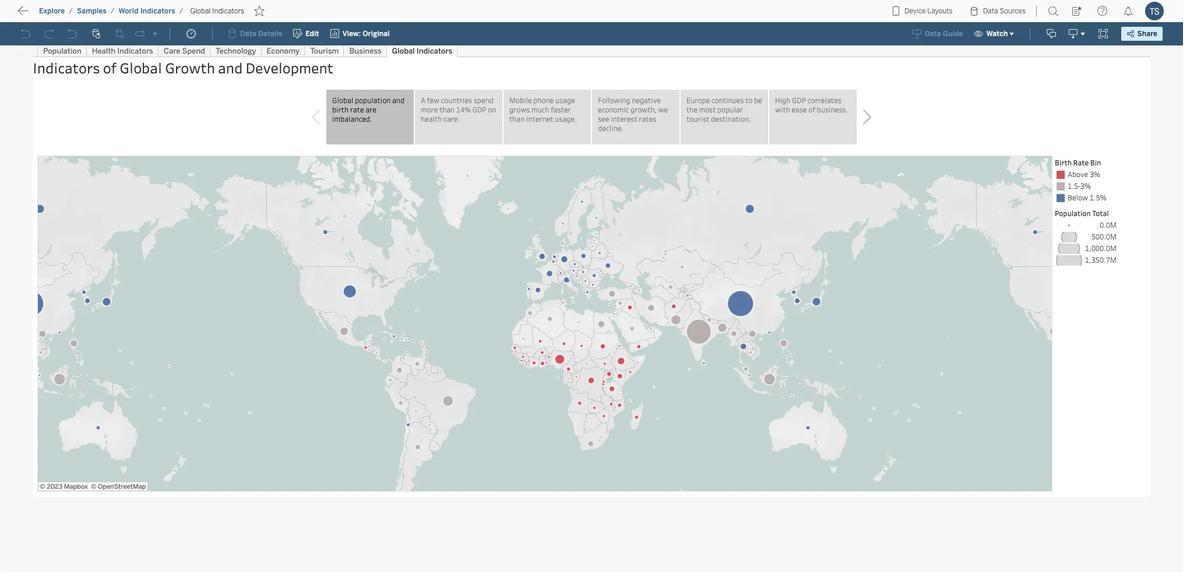 Task type: describe. For each thing, give the bounding box(es) containing it.
content
[[64, 9, 100, 20]]

world
[[119, 7, 139, 15]]

to
[[52, 9, 62, 20]]

skip to content
[[30, 9, 100, 20]]

2 indicators from the left
[[212, 7, 244, 15]]

global
[[190, 7, 211, 15]]

1 indicators from the left
[[141, 7, 175, 15]]

samples link
[[76, 6, 107, 16]]

global indicators
[[190, 7, 244, 15]]

samples
[[77, 7, 107, 15]]

3 / from the left
[[179, 7, 183, 15]]

global indicators element
[[187, 7, 248, 15]]



Task type: vqa. For each thing, say whether or not it's contained in the screenshot.
'Global Indicators' element
yes



Task type: locate. For each thing, give the bounding box(es) containing it.
2 horizontal spatial /
[[179, 7, 183, 15]]

1 horizontal spatial /
[[111, 7, 115, 15]]

/ right to
[[69, 7, 73, 15]]

1 horizontal spatial indicators
[[212, 7, 244, 15]]

explore
[[39, 7, 65, 15]]

1 / from the left
[[69, 7, 73, 15]]

indicators right global
[[212, 7, 244, 15]]

/ left world
[[111, 7, 115, 15]]

/
[[69, 7, 73, 15], [111, 7, 115, 15], [179, 7, 183, 15]]

indicators
[[141, 7, 175, 15], [212, 7, 244, 15]]

indicators right world
[[141, 7, 175, 15]]

skip
[[30, 9, 50, 20]]

0 horizontal spatial /
[[69, 7, 73, 15]]

world indicators link
[[118, 6, 176, 16]]

explore link
[[38, 6, 65, 16]]

skip to content link
[[28, 6, 119, 22]]

2 / from the left
[[111, 7, 115, 15]]

explore / samples / world indicators /
[[39, 7, 183, 15]]

/ left global
[[179, 7, 183, 15]]

0 horizontal spatial indicators
[[141, 7, 175, 15]]



